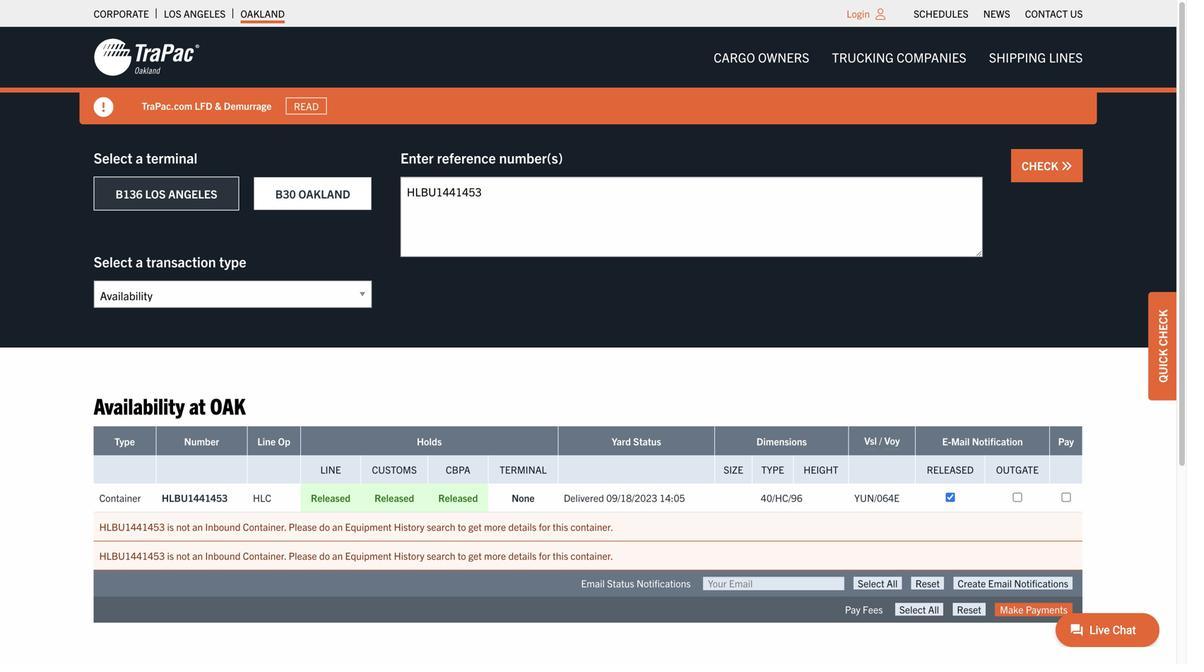 Task type: locate. For each thing, give the bounding box(es) containing it.
2 get from the top
[[468, 549, 482, 562]]

0 vertical spatial line
[[257, 435, 276, 448]]

get
[[468, 520, 482, 533], [468, 549, 482, 562]]

1 horizontal spatial oakland
[[298, 187, 350, 201]]

1 select from the top
[[94, 149, 132, 166]]

1 vertical spatial please
[[289, 549, 317, 562]]

0 vertical spatial details
[[508, 520, 536, 533]]

holds
[[417, 435, 442, 448]]

read link for trapac.com lfd & demurrage
[[286, 97, 327, 115]]

1 vertical spatial check
[[1155, 310, 1169, 346]]

0 horizontal spatial line
[[257, 435, 276, 448]]

container.
[[570, 520, 613, 533], [570, 549, 613, 562]]

light image
[[875, 8, 885, 20]]

select up b136
[[94, 149, 132, 166]]

login
[[847, 7, 870, 20]]

banner
[[0, 27, 1187, 124]]

1 vertical spatial los
[[145, 187, 166, 201]]

1 horizontal spatial check
[[1155, 310, 1169, 346]]

schedules
[[914, 7, 968, 20]]

0 vertical spatial to
[[458, 520, 466, 533]]

a for terminal
[[136, 149, 143, 166]]

1 vertical spatial equipment
[[345, 549, 392, 562]]

2 do from the top
[[319, 549, 330, 562]]

1 vertical spatial search
[[427, 549, 455, 562]]

select for select a transaction type
[[94, 253, 132, 270]]

line left op at the left of page
[[257, 435, 276, 448]]

1 vertical spatial angeles
[[168, 187, 217, 201]]

0 vertical spatial container.
[[243, 520, 286, 533]]

oak - import not accessible meaning
[[142, 99, 305, 112]]

1 vertical spatial get
[[468, 549, 482, 562]]

shipping lines link
[[978, 43, 1094, 72]]

0 vertical spatial history
[[394, 520, 424, 533]]

2 read from the left
[[327, 100, 352, 112]]

a for transaction
[[136, 253, 143, 270]]

0 vertical spatial inbound
[[205, 520, 241, 533]]

los inside los angeles link
[[164, 7, 181, 20]]

1 vertical spatial select
[[94, 253, 132, 270]]

1 vertical spatial this
[[553, 549, 568, 562]]

None button
[[854, 577, 902, 590], [911, 577, 944, 590], [953, 577, 1073, 590], [895, 603, 943, 616], [953, 603, 986, 616], [854, 577, 902, 590], [911, 577, 944, 590], [953, 577, 1073, 590], [895, 603, 943, 616], [953, 603, 986, 616]]

container.
[[243, 520, 286, 533], [243, 549, 286, 562]]

menu bar
[[906, 4, 1090, 23], [702, 43, 1094, 72]]

released down e- at the bottom right of the page
[[927, 463, 974, 476]]

status right "email"
[[607, 577, 634, 590]]

menu bar down light image
[[702, 43, 1094, 72]]

1 horizontal spatial line
[[320, 463, 341, 476]]

container. down delivered at the bottom of page
[[570, 520, 613, 533]]

1 horizontal spatial type
[[761, 463, 784, 476]]

line left customs
[[320, 463, 341, 476]]

1 vertical spatial oakland
[[298, 187, 350, 201]]

hlbu1441453
[[162, 491, 228, 504], [99, 520, 165, 533], [99, 549, 165, 562]]

0 vertical spatial please
[[289, 520, 317, 533]]

availability at oak
[[94, 391, 246, 419]]

a
[[136, 149, 143, 166], [136, 253, 143, 270]]

hlc
[[253, 491, 271, 504]]

history
[[394, 520, 424, 533], [394, 549, 424, 562]]

make payments link
[[995, 603, 1073, 617]]

transaction
[[146, 253, 216, 270]]

Your Email email field
[[703, 577, 844, 590]]

oak left "-"
[[142, 99, 161, 112]]

enter reference number(s)
[[400, 149, 563, 166]]

import
[[169, 99, 198, 112]]

1 vertical spatial a
[[136, 253, 143, 270]]

2 select from the top
[[94, 253, 132, 270]]

0 horizontal spatial oakland
[[240, 7, 285, 20]]

1 horizontal spatial pay
[[1058, 435, 1074, 448]]

0 vertical spatial for
[[539, 520, 550, 533]]

1 vertical spatial history
[[394, 549, 424, 562]]

1 vertical spatial is
[[167, 549, 174, 562]]

1 vertical spatial not
[[176, 549, 190, 562]]

None checkbox
[[946, 493, 955, 502], [1013, 493, 1022, 502], [946, 493, 955, 502], [1013, 493, 1022, 502]]

read link right demurrage
[[286, 97, 327, 115]]

menu bar containing schedules
[[906, 4, 1090, 23]]

1 vertical spatial type
[[761, 463, 784, 476]]

read for oak - import not accessible meaning
[[327, 100, 352, 112]]

0 vertical spatial menu bar
[[906, 4, 1090, 23]]

0 vertical spatial hlbu1441453
[[162, 491, 228, 504]]

for
[[539, 520, 550, 533], [539, 549, 550, 562]]

pay
[[1058, 435, 1074, 448], [845, 603, 860, 616]]

please
[[289, 520, 317, 533], [289, 549, 317, 562]]

status for yard
[[633, 435, 661, 448]]

1 a from the top
[[136, 149, 143, 166]]

1 vertical spatial status
[[607, 577, 634, 590]]

container. up "email"
[[570, 549, 613, 562]]

0 vertical spatial equipment
[[345, 520, 392, 533]]

enter
[[400, 149, 434, 166]]

0 vertical spatial this
[[553, 520, 568, 533]]

0 horizontal spatial check
[[1022, 158, 1061, 172]]

1 get from the top
[[468, 520, 482, 533]]

0 vertical spatial a
[[136, 149, 143, 166]]

check
[[1022, 158, 1061, 172], [1155, 310, 1169, 346]]

not
[[176, 520, 190, 533], [176, 549, 190, 562]]

a left terminal
[[136, 149, 143, 166]]

0 vertical spatial container.
[[570, 520, 613, 533]]

to
[[458, 520, 466, 533], [458, 549, 466, 562]]

0 vertical spatial type
[[114, 435, 135, 448]]

type down dimensions at bottom
[[761, 463, 784, 476]]

released down customs
[[374, 491, 414, 504]]

pay left fees
[[845, 603, 860, 616]]

is
[[167, 520, 174, 533], [167, 549, 174, 562]]

0 horizontal spatial oak
[[142, 99, 161, 112]]

0 vertical spatial get
[[468, 520, 482, 533]]

details
[[508, 520, 536, 533], [508, 549, 536, 562]]

1 vertical spatial hlbu1441453 is not an inbound container. please do an equipment history search to get more details for this container.
[[99, 549, 613, 562]]

read
[[294, 100, 319, 112], [327, 100, 352, 112]]

1 vertical spatial inbound
[[205, 549, 241, 562]]

1 do from the top
[[319, 520, 330, 533]]

oakland right los angeles link
[[240, 7, 285, 20]]

oak right at
[[210, 391, 246, 419]]

hlbu1441453 is not an inbound container. please do an equipment history search to get more details for this container.
[[99, 520, 613, 533], [99, 549, 613, 562]]

delivered 09/18/2023 14:05
[[564, 491, 685, 504]]

1 horizontal spatial oak
[[210, 391, 246, 419]]

oak
[[142, 99, 161, 112], [210, 391, 246, 419]]

0 vertical spatial hlbu1441453 is not an inbound container. please do an equipment history search to get more details for this container.
[[99, 520, 613, 533]]

1 vertical spatial for
[[539, 549, 550, 562]]

us
[[1070, 7, 1083, 20]]

1 horizontal spatial read
[[327, 100, 352, 112]]

0 vertical spatial not
[[176, 520, 190, 533]]

read right "meaning"
[[327, 100, 352, 112]]

0 horizontal spatial read
[[294, 100, 319, 112]]

customs
[[372, 463, 417, 476]]

1 vertical spatial do
[[319, 549, 330, 562]]

banner containing cargo owners
[[0, 27, 1187, 124]]

1 vertical spatial to
[[458, 549, 466, 562]]

a left the transaction
[[136, 253, 143, 270]]

los up oakland image
[[164, 7, 181, 20]]

0 vertical spatial search
[[427, 520, 455, 533]]

number
[[184, 435, 219, 448]]

yard
[[612, 435, 631, 448]]

read link right "meaning"
[[319, 97, 360, 115]]

container
[[99, 491, 141, 504]]

2 read link from the left
[[319, 97, 360, 115]]

vsl
[[864, 434, 877, 447]]

1 vertical spatial more
[[484, 549, 506, 562]]

do
[[319, 520, 330, 533], [319, 549, 330, 562]]

equipment
[[345, 520, 392, 533], [345, 549, 392, 562]]

solid image
[[94, 97, 113, 117]]

1 vertical spatial hlbu1441453
[[99, 520, 165, 533]]

2 details from the top
[[508, 549, 536, 562]]

1 vertical spatial container.
[[570, 549, 613, 562]]

1 vertical spatial details
[[508, 549, 536, 562]]

0 vertical spatial do
[[319, 520, 330, 533]]

pay for pay fees
[[845, 603, 860, 616]]

select a terminal
[[94, 149, 197, 166]]

menu bar up shipping
[[906, 4, 1090, 23]]

contact us link
[[1025, 4, 1083, 23]]

2 container. from the top
[[243, 549, 286, 562]]

terminal
[[500, 463, 547, 476]]

select left the transaction
[[94, 253, 132, 270]]

los right b136
[[145, 187, 166, 201]]

None checkbox
[[1061, 493, 1071, 502]]

select for select a terminal
[[94, 149, 132, 166]]

1 search from the top
[[427, 520, 455, 533]]

trucking
[[832, 49, 894, 65]]

0 vertical spatial more
[[484, 520, 506, 533]]

1 vertical spatial menu bar
[[702, 43, 1094, 72]]

1 read link from the left
[[286, 97, 327, 115]]

trucking companies link
[[821, 43, 978, 72]]

oakland right b30 on the top left of the page
[[298, 187, 350, 201]]

notification
[[972, 435, 1023, 448]]

op
[[278, 435, 290, 448]]

los
[[164, 7, 181, 20], [145, 187, 166, 201]]

1 read from the left
[[294, 100, 319, 112]]

status right yard
[[633, 435, 661, 448]]

make payments
[[1000, 603, 1068, 616]]

inbound
[[205, 520, 241, 533], [205, 549, 241, 562]]

1 vertical spatial pay
[[845, 603, 860, 616]]

more
[[484, 520, 506, 533], [484, 549, 506, 562]]

b30 oakland
[[275, 187, 350, 201]]

1 vertical spatial oak
[[210, 391, 246, 419]]

0 vertical spatial status
[[633, 435, 661, 448]]

2 to from the top
[[458, 549, 466, 562]]

pay right notification
[[1058, 435, 1074, 448]]

1 for from the top
[[539, 520, 550, 533]]

menu bar containing cargo owners
[[702, 43, 1094, 72]]

status
[[633, 435, 661, 448], [607, 577, 634, 590]]

oakland
[[240, 7, 285, 20], [298, 187, 350, 201]]

0 vertical spatial pay
[[1058, 435, 1074, 448]]

read right demurrage
[[294, 100, 319, 112]]

0 vertical spatial select
[[94, 149, 132, 166]]

angeles left oakland link
[[184, 7, 226, 20]]

e-
[[942, 435, 951, 448]]

2 container. from the top
[[570, 549, 613, 562]]

angeles
[[184, 7, 226, 20], [168, 187, 217, 201]]

contact
[[1025, 7, 1068, 20]]

type down availability
[[114, 435, 135, 448]]

voy
[[884, 434, 900, 447]]

1 vertical spatial line
[[320, 463, 341, 476]]

angeles down terminal
[[168, 187, 217, 201]]

0 vertical spatial oak
[[142, 99, 161, 112]]

type
[[114, 435, 135, 448], [761, 463, 784, 476]]

0 vertical spatial is
[[167, 520, 174, 533]]

search
[[427, 520, 455, 533], [427, 549, 455, 562]]

0 vertical spatial los
[[164, 7, 181, 20]]

1 vertical spatial container.
[[243, 549, 286, 562]]

pay for pay
[[1058, 435, 1074, 448]]

0 vertical spatial check
[[1022, 158, 1061, 172]]

2 a from the top
[[136, 253, 143, 270]]

select
[[94, 149, 132, 166], [94, 253, 132, 270]]

line
[[257, 435, 276, 448], [320, 463, 341, 476]]

0 horizontal spatial pay
[[845, 603, 860, 616]]

1 equipment from the top
[[345, 520, 392, 533]]



Task type: vqa. For each thing, say whether or not it's contained in the screenshot.
menu bar
yes



Task type: describe. For each thing, give the bounding box(es) containing it.
2 equipment from the top
[[345, 549, 392, 562]]

corporate
[[94, 7, 149, 20]]

1 this from the top
[[553, 520, 568, 533]]

0 vertical spatial oakland
[[240, 7, 285, 20]]

cargo owners
[[714, 49, 809, 65]]

1 to from the top
[[458, 520, 466, 533]]

availability
[[94, 391, 185, 419]]

2 please from the top
[[289, 549, 317, 562]]

2 more from the top
[[484, 549, 506, 562]]

demurrage
[[224, 99, 272, 112]]

type
[[219, 253, 246, 270]]

email
[[581, 577, 605, 590]]

pay fees
[[845, 603, 883, 616]]

released right hlc
[[311, 491, 350, 504]]

dimensions
[[756, 435, 807, 448]]

trapac.com lfd & demurrage
[[142, 99, 272, 112]]

owners
[[758, 49, 809, 65]]

not
[[200, 99, 216, 112]]

2 vertical spatial hlbu1441453
[[99, 549, 165, 562]]

login link
[[847, 7, 870, 20]]

quick check link
[[1148, 292, 1176, 400]]

14:05
[[660, 491, 685, 504]]

released down cbpa
[[438, 491, 478, 504]]

line for line op
[[257, 435, 276, 448]]

b136
[[116, 187, 143, 201]]

mail
[[951, 435, 970, 448]]

-
[[164, 99, 167, 112]]

oak inside banner
[[142, 99, 161, 112]]

make
[[1000, 603, 1023, 616]]

solid image
[[1061, 160, 1072, 172]]

companies
[[897, 49, 966, 65]]

line op
[[257, 435, 290, 448]]

lines
[[1049, 49, 1083, 65]]

check button
[[1011, 149, 1083, 182]]

1 more from the top
[[484, 520, 506, 533]]

delivered
[[564, 491, 604, 504]]

height
[[804, 463, 838, 476]]

notifications
[[637, 577, 691, 590]]

2 for from the top
[[539, 549, 550, 562]]

yun/064e
[[854, 491, 900, 504]]

reference
[[437, 149, 496, 166]]

yard status
[[612, 435, 661, 448]]

2 not from the top
[[176, 549, 190, 562]]

quick check
[[1155, 310, 1169, 383]]

lfd
[[195, 99, 212, 112]]

Enter reference number(s) text field
[[400, 177, 983, 257]]

oakland link
[[240, 4, 285, 23]]

1 history from the top
[[394, 520, 424, 533]]

meaning
[[267, 99, 305, 112]]

1 hlbu1441453 is not an inbound container. please do an equipment history search to get more details for this container. from the top
[[99, 520, 613, 533]]

0 horizontal spatial type
[[114, 435, 135, 448]]

status for email
[[607, 577, 634, 590]]

b136 los angeles
[[116, 187, 217, 201]]

menu bar inside banner
[[702, 43, 1094, 72]]

1 please from the top
[[289, 520, 317, 533]]

e-mail notification
[[942, 435, 1023, 448]]

&
[[215, 99, 221, 112]]

fees
[[863, 603, 883, 616]]

accessible
[[219, 99, 265, 112]]

shipping
[[989, 49, 1046, 65]]

2 is from the top
[[167, 549, 174, 562]]

select a transaction type
[[94, 253, 246, 270]]

read for trapac.com lfd & demurrage
[[294, 100, 319, 112]]

cargo
[[714, 49, 755, 65]]

news link
[[983, 4, 1010, 23]]

los angeles link
[[164, 4, 226, 23]]

schedules link
[[914, 4, 968, 23]]

at
[[189, 391, 206, 419]]

contact us
[[1025, 7, 1083, 20]]

cargo owners link
[[702, 43, 821, 72]]

/
[[879, 434, 882, 447]]

0 vertical spatial angeles
[[184, 7, 226, 20]]

vsl / voy
[[864, 434, 900, 447]]

1 details from the top
[[508, 520, 536, 533]]

check inside button
[[1022, 158, 1061, 172]]

b30
[[275, 187, 296, 201]]

size
[[724, 463, 743, 476]]

1 container. from the top
[[243, 520, 286, 533]]

2 search from the top
[[427, 549, 455, 562]]

1 not from the top
[[176, 520, 190, 533]]

1 inbound from the top
[[205, 520, 241, 533]]

2 hlbu1441453 is not an inbound container. please do an equipment history search to get more details for this container. from the top
[[99, 549, 613, 562]]

corporate link
[[94, 4, 149, 23]]

email status notifications
[[581, 577, 691, 590]]

los angeles
[[164, 7, 226, 20]]

2 inbound from the top
[[205, 549, 241, 562]]

trucking companies
[[832, 49, 966, 65]]

number(s)
[[499, 149, 563, 166]]

shipping lines
[[989, 49, 1083, 65]]

payments
[[1026, 603, 1068, 616]]

1 container. from the top
[[570, 520, 613, 533]]

read link for oak - import not accessible meaning
[[319, 97, 360, 115]]

09/18/2023
[[606, 491, 657, 504]]

quick
[[1155, 349, 1169, 383]]

news
[[983, 7, 1010, 20]]

40/hc/96
[[761, 491, 802, 504]]

outgate
[[996, 463, 1039, 476]]

line for line
[[320, 463, 341, 476]]

trapac.com
[[142, 99, 192, 112]]

2 this from the top
[[553, 549, 568, 562]]

none
[[512, 491, 535, 504]]

1 is from the top
[[167, 520, 174, 533]]

2 history from the top
[[394, 549, 424, 562]]

oakland image
[[94, 37, 200, 77]]

terminal
[[146, 149, 197, 166]]

cbpa
[[446, 463, 470, 476]]



